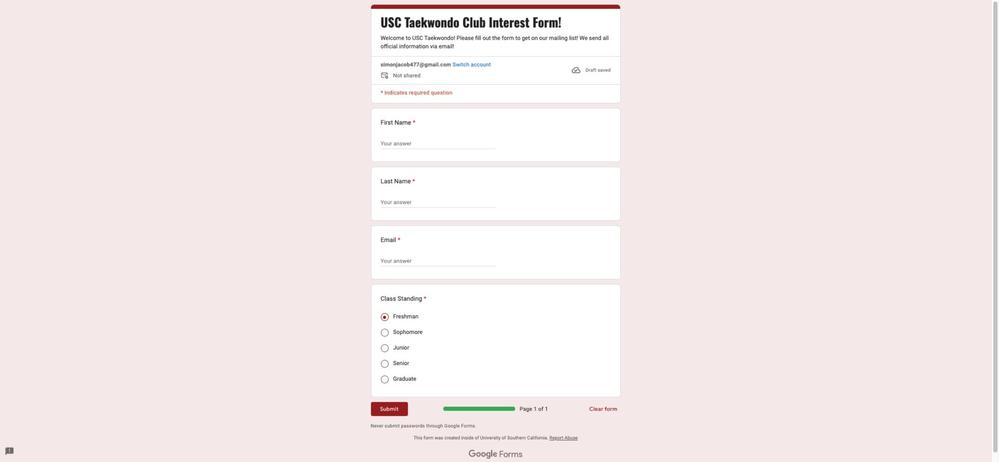 Task type: vqa. For each thing, say whether or not it's contained in the screenshot.
to within "BUTTON"
no



Task type: describe. For each thing, give the bounding box(es) containing it.
1 heading from the top
[[381, 14, 562, 29]]

Graduate radio
[[381, 376, 389, 384]]

4 heading from the top
[[381, 235, 400, 245]]

graduate image
[[381, 376, 389, 384]]

Sophomore radio
[[381, 329, 389, 337]]

5 heading from the top
[[381, 294, 427, 304]]

your email and google account are not part of your response image
[[381, 72, 393, 81]]

required question element for 2nd heading
[[411, 118, 416, 127]]

required question element for 3rd heading from the bottom
[[411, 177, 415, 186]]

sophomore image
[[381, 329, 389, 337]]

report a problem to google image
[[5, 448, 14, 457]]

senior image
[[381, 361, 389, 368]]



Task type: locate. For each thing, give the bounding box(es) containing it.
junior image
[[381, 345, 389, 353]]

your email and google account are not part of your response image
[[381, 72, 390, 81]]

freshman image
[[383, 316, 386, 319]]

required question element for fifth heading from the top of the page
[[422, 294, 427, 304]]

status
[[572, 61, 611, 79]]

progress bar
[[443, 408, 515, 412]]

Junior radio
[[381, 345, 389, 353]]

Senior radio
[[381, 361, 389, 368]]

list
[[371, 108, 621, 398]]

google image
[[469, 451, 498, 460]]

required question element
[[411, 118, 416, 127], [411, 177, 415, 186], [396, 235, 400, 245], [422, 294, 427, 304]]

3 heading from the top
[[381, 177, 415, 186]]

2 heading from the top
[[381, 118, 416, 127]]

None text field
[[381, 139, 496, 148], [381, 198, 496, 207], [381, 257, 496, 266], [381, 139, 496, 148], [381, 198, 496, 207], [381, 257, 496, 266]]

heading
[[381, 14, 562, 29], [381, 118, 416, 127], [381, 177, 415, 186], [381, 235, 400, 245], [381, 294, 427, 304]]

required question element for 2nd heading from the bottom
[[396, 235, 400, 245]]

Freshman radio
[[381, 314, 389, 322]]



